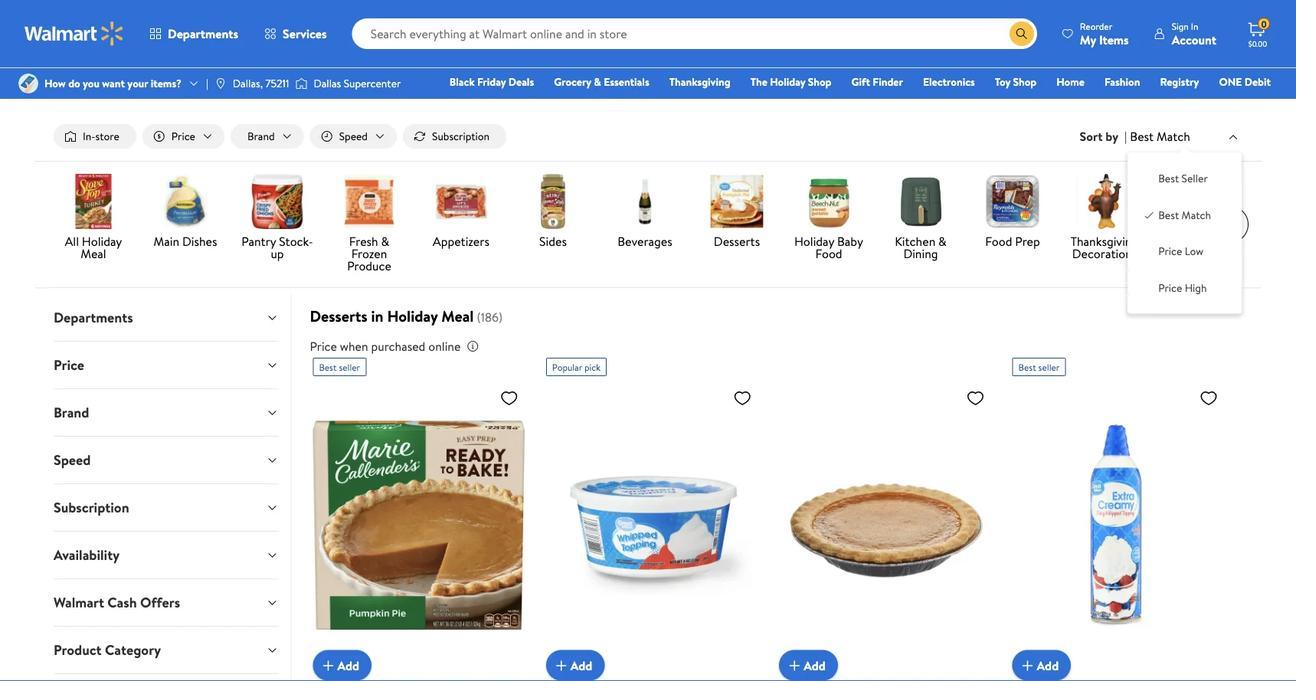 Task type: locate. For each thing, give the bounding box(es) containing it.
all thanksgiving image
[[66, 174, 121, 229]]

speed button down dallas supercenter
[[310, 124, 397, 149]]

add for great value frozen whipped topping, 8 oz container (frozen) image
[[571, 657, 592, 674]]

grocery up items? on the top left
[[136, 41, 174, 56]]

1 horizontal spatial |
[[1125, 128, 1127, 145]]

price button down departments tab
[[41, 342, 291, 388]]

in
[[1191, 20, 1198, 33]]

appetizers link
[[421, 174, 501, 251]]

4 add from the left
[[1037, 657, 1059, 674]]

0 horizontal spatial meal
[[81, 245, 106, 262]]

marie callender's pumpkin pie, 36 oz (frozen) image
[[313, 382, 525, 669]]

freshness guaranteed 8 inch pumpkin pie image
[[779, 382, 991, 669]]

grocery & essentials
[[554, 74, 649, 89]]

fashion
[[1105, 74, 1140, 89]]

2 horizontal spatial &
[[939, 233, 947, 250]]

category
[[105, 641, 161, 660]]

0 horizontal spatial subscription
[[54, 498, 129, 517]]

Best Match radio
[[1143, 207, 1155, 220]]

1 vertical spatial departments button
[[41, 294, 291, 341]]

1 vertical spatial subscription
[[54, 498, 129, 517]]

0 vertical spatial best match
[[1130, 128, 1190, 145]]

price for price when purchased online
[[310, 338, 337, 355]]

brand button up speed tab
[[41, 389, 291, 436]]

price inside 'sort and filter section' element
[[171, 129, 195, 144]]

speed inside 'sort and filter section' element
[[339, 129, 368, 144]]

best match up best seller in the right of the page
[[1130, 128, 1190, 145]]

best seller for "marie callender's pumpkin pie, 36 oz (frozen)" image
[[319, 361, 360, 374]]

the holiday shop link
[[744, 74, 839, 90]]

 image left dallas,
[[214, 77, 227, 90]]

match
[[1157, 128, 1190, 145], [1182, 207, 1211, 222]]

thanksgiving down the walmart site-wide search field
[[669, 74, 731, 89]]

holiday food link
[[191, 41, 252, 56]]

desserts link
[[344, 41, 385, 56], [697, 174, 777, 251]]

speed button up subscription dropdown button
[[41, 437, 291, 483]]

main dishes link
[[146, 174, 225, 251]]

1 horizontal spatial &
[[594, 74, 601, 89]]

Walmart Site-Wide search field
[[352, 18, 1037, 49]]

product category button
[[41, 627, 291, 673]]

& inside fresh & frozen produce
[[381, 233, 389, 250]]

shop right toy on the right of the page
[[1013, 74, 1037, 89]]

0 vertical spatial grocery
[[136, 41, 174, 56]]

2 horizontal spatial add to cart image
[[1019, 656, 1037, 675]]

0 horizontal spatial brand
[[54, 403, 89, 422]]

fall
[[1170, 233, 1188, 250]]

thanksgiving fresh & frozen produce image
[[342, 174, 397, 229]]

add
[[337, 657, 359, 674], [571, 657, 592, 674], [804, 657, 826, 674], [1037, 657, 1059, 674]]

registry
[[1160, 74, 1199, 89]]

1 vertical spatial grocery
[[554, 74, 591, 89]]

holiday inside holiday baby food
[[794, 233, 834, 250]]

1 seller from the left
[[339, 361, 360, 374]]

departments button
[[136, 15, 251, 52], [41, 294, 291, 341]]

departments
[[168, 25, 238, 42], [54, 308, 133, 327]]

0 vertical spatial subscription
[[432, 129, 490, 144]]

1 vertical spatial meal
[[81, 245, 106, 262]]

1 add from the left
[[337, 657, 359, 674]]

1 add to cart image from the left
[[319, 656, 337, 675]]

meal inside all holiday meal
[[81, 245, 106, 262]]

black friday deals link
[[443, 74, 541, 90]]

1 horizontal spatial departments
[[168, 25, 238, 42]]

1 / from the left
[[83, 41, 87, 56]]

1 shop from the left
[[808, 74, 832, 89]]

& left essentials
[[594, 74, 601, 89]]

add button for great value extra creamy dairy whipped topping, 13 oz image
[[1012, 650, 1071, 681]]

price high
[[1158, 280, 1207, 295]]

food left prep
[[985, 233, 1012, 250]]

add to cart image for great value frozen whipped topping, 8 oz container (frozen) image
[[552, 656, 571, 675]]

in-store button
[[54, 124, 136, 149]]

subscription inside button
[[432, 129, 490, 144]]

3 add from the left
[[804, 657, 826, 674]]

electronics link
[[916, 74, 982, 90]]

sign in to add to favorites list, great value frozen whipped topping, 8 oz container (frozen) image
[[733, 388, 752, 408]]

 image for how do you want your items?
[[18, 74, 38, 93]]

1 horizontal spatial /
[[181, 41, 185, 56]]

0 horizontal spatial &
[[381, 233, 389, 250]]

food link
[[54, 41, 77, 56]]

price for price high
[[1158, 280, 1182, 295]]

high
[[1185, 280, 1207, 295]]

/ right food link
[[83, 41, 87, 56]]

meal up the "dallas"
[[306, 41, 328, 56]]

food prep link
[[973, 174, 1053, 251]]

0 horizontal spatial desserts link
[[344, 41, 385, 56]]

option group
[[1140, 165, 1230, 301]]

2 horizontal spatial /
[[258, 41, 262, 56]]

home
[[1057, 74, 1085, 89]]

0 horizontal spatial thanksgiving
[[669, 74, 731, 89]]

sort and filter section element
[[35, 112, 1261, 161]]

0 vertical spatial departments
[[168, 25, 238, 42]]

store
[[95, 129, 119, 144]]

registry link
[[1153, 74, 1206, 90]]

add to cart image
[[319, 656, 337, 675], [552, 656, 571, 675], [1019, 656, 1037, 675]]

4 add button from the left
[[1012, 650, 1071, 681]]

1 horizontal spatial thanksgiving
[[1071, 233, 1139, 250]]

add button for freshness guaranteed 8 inch pumpkin pie image
[[779, 650, 838, 681]]

 image for dallas supercenter
[[295, 76, 308, 91]]

0 vertical spatial thanksgiving
[[669, 74, 731, 89]]

2 vertical spatial meal
[[441, 305, 474, 327]]

1 horizontal spatial grocery
[[554, 74, 591, 89]]

departments up items? on the top left
[[168, 25, 238, 42]]

departments button up the price 'tab'
[[41, 294, 291, 341]]

subscription up availability
[[54, 498, 129, 517]]

brand button down dallas, 75211
[[231, 124, 304, 149]]

walmart
[[54, 593, 104, 612]]

price button down items? on the top left
[[142, 124, 224, 149]]

black friday deals
[[450, 74, 534, 89]]

toy
[[995, 74, 1011, 89]]

in-store
[[83, 129, 119, 144]]

price inside 'tab'
[[54, 356, 84, 375]]

shop left 'gift'
[[808, 74, 832, 89]]

debit
[[1245, 74, 1271, 89]]

grocery right deals
[[554, 74, 591, 89]]

speed inside tab
[[54, 451, 91, 470]]

the
[[751, 74, 768, 89]]

0 vertical spatial departments button
[[136, 15, 251, 52]]

holiday inside all holiday meal
[[82, 233, 122, 250]]

departments tab
[[41, 294, 291, 341]]

/ up items? on the top left
[[181, 41, 185, 56]]

0 vertical spatial speed
[[339, 129, 368, 144]]

add for great value extra creamy dairy whipped topping, 13 oz image
[[1037, 657, 1059, 674]]

 image for dallas, 75211
[[214, 77, 227, 90]]

walmart cash offers tab
[[41, 579, 291, 626]]

food
[[54, 41, 77, 56], [228, 41, 252, 56], [985, 233, 1012, 250], [815, 245, 842, 262]]

3 / from the left
[[258, 41, 262, 56]]

add for "marie callender's pumpkin pie, 36 oz (frozen)" image
[[337, 657, 359, 674]]

2 horizontal spatial meal
[[441, 305, 474, 327]]

add to cart image
[[785, 656, 804, 675]]

1 vertical spatial brand
[[54, 403, 89, 422]]

1 best seller from the left
[[319, 361, 360, 374]]

1 vertical spatial speed
[[54, 451, 91, 470]]

food up do
[[54, 41, 77, 56]]

0 horizontal spatial best seller
[[319, 361, 360, 374]]

2 shop from the left
[[1013, 74, 1037, 89]]

 image left how
[[18, 74, 38, 93]]

thanksgiving pantry stock-up image
[[250, 174, 305, 229]]

next slide for chipmodulewithimages list image
[[1212, 206, 1249, 243]]

| down holiday food link
[[206, 76, 208, 91]]

best match up fall
[[1158, 207, 1211, 222]]

1 add button from the left
[[313, 650, 372, 681]]

speed button inside 'sort and filter section' element
[[310, 124, 397, 149]]

price
[[171, 129, 195, 144], [1158, 244, 1182, 259], [1158, 280, 1182, 295], [310, 338, 337, 355], [54, 356, 84, 375]]

1 vertical spatial best match
[[1158, 207, 1211, 222]]

deals
[[509, 74, 534, 89]]

desserts
[[344, 41, 385, 56], [714, 233, 760, 250], [310, 305, 368, 327]]

subscription
[[432, 129, 490, 144], [54, 498, 129, 517]]

1 horizontal spatial add to cart image
[[552, 656, 571, 675]]

best seller for great value extra creamy dairy whipped topping, 13 oz image
[[1019, 361, 1060, 374]]

1 horizontal spatial speed button
[[310, 124, 397, 149]]

0 vertical spatial price button
[[142, 124, 224, 149]]

0 horizontal spatial speed
[[54, 451, 91, 470]]

sign in to add to favorites list, freshness guaranteed 8 inch pumpkin pie image
[[966, 388, 985, 408]]

sides link
[[513, 174, 593, 251]]

2 seller from the left
[[1038, 361, 1060, 374]]

dishes
[[182, 233, 217, 250]]

beverages
[[618, 233, 672, 250]]

brand
[[247, 129, 275, 144], [54, 403, 89, 422]]

tab
[[41, 674, 291, 681]]

desserts up when
[[310, 305, 368, 327]]

fashion link
[[1098, 74, 1147, 90]]

& for essentials
[[594, 74, 601, 89]]

price button
[[142, 124, 224, 149], [41, 342, 291, 388]]

walmart cash offers
[[54, 593, 180, 612]]

price low
[[1158, 244, 1204, 259]]

1 vertical spatial departments
[[54, 308, 133, 327]]

2 horizontal spatial  image
[[295, 76, 308, 91]]

0 horizontal spatial add to cart image
[[319, 656, 337, 675]]

0 vertical spatial |
[[206, 76, 208, 91]]

meal left '(186)'
[[441, 305, 474, 327]]

0 horizontal spatial shop
[[808, 74, 832, 89]]

0 horizontal spatial seller
[[339, 361, 360, 374]]

2 add to cart image from the left
[[552, 656, 571, 675]]

all holiday meal link
[[54, 174, 133, 263]]

walmart+
[[1225, 96, 1271, 111]]

1 horizontal spatial brand
[[247, 129, 275, 144]]

thanksgiving main dishes image
[[158, 174, 213, 229]]

|
[[206, 76, 208, 91], [1125, 128, 1127, 145]]

0 vertical spatial meal
[[306, 41, 328, 56]]

0 horizontal spatial departments
[[54, 308, 133, 327]]

brand button
[[231, 124, 304, 149], [41, 389, 291, 436]]

subscription button
[[403, 124, 507, 149]]

0 vertical spatial brand
[[247, 129, 275, 144]]

subscription down black on the left of page
[[432, 129, 490, 144]]

produce
[[347, 257, 391, 274]]

desserts down thanksgiving desserts image
[[714, 233, 760, 250]]

prep
[[1015, 233, 1040, 250]]

home link
[[1050, 74, 1092, 90]]

subscription button
[[41, 484, 291, 531]]

0 vertical spatial speed button
[[310, 124, 397, 149]]

best seller
[[1158, 171, 1208, 186]]

food inside holiday baby food
[[815, 245, 842, 262]]

finder
[[873, 74, 903, 89]]

0 horizontal spatial /
[[83, 41, 87, 56]]

holiday baby food link
[[789, 174, 869, 263]]

1 horizontal spatial shop
[[1013, 74, 1037, 89]]

thanksgiving sides image
[[526, 174, 581, 229]]

thanksgiving
[[669, 74, 731, 89], [1071, 233, 1139, 250]]

food prep
[[985, 233, 1040, 250]]

0 horizontal spatial  image
[[18, 74, 38, 93]]

fresh & frozen produce link
[[329, 174, 409, 275]]

match up best seller in the right of the page
[[1157, 128, 1190, 145]]

3 add button from the left
[[779, 650, 838, 681]]

& right dining
[[939, 233, 947, 250]]

/ up dallas, 75211
[[258, 41, 262, 56]]

thanksgiving down 'thanksgiving decorations' 'image'
[[1071, 233, 1139, 250]]

option group containing best seller
[[1140, 165, 1230, 301]]

brand tab
[[41, 389, 291, 436]]

pantry stock- up link
[[237, 174, 317, 263]]

2 best seller from the left
[[1019, 361, 1060, 374]]

thanksgiving beverages image
[[617, 174, 673, 229]]

food down holiday baby food image
[[815, 245, 842, 262]]

| right by
[[1125, 128, 1127, 145]]

& inside kitchen & dining
[[939, 233, 947, 250]]

1 horizontal spatial  image
[[214, 77, 227, 90]]

/
[[83, 41, 87, 56], [181, 41, 185, 56], [258, 41, 262, 56]]

1 vertical spatial speed button
[[41, 437, 291, 483]]

appetizers
[[433, 233, 489, 250]]

match up 'fall decor'
[[1182, 207, 1211, 222]]

0 vertical spatial desserts
[[344, 41, 385, 56]]

meal
[[306, 41, 328, 56], [81, 245, 106, 262], [441, 305, 474, 327]]

& right fresh
[[381, 233, 389, 250]]

1 vertical spatial brand button
[[41, 389, 291, 436]]

one
[[1219, 74, 1242, 89]]

2 vertical spatial desserts
[[310, 305, 368, 327]]

thanksgiving decorations link
[[1065, 174, 1145, 263]]

1 horizontal spatial seller
[[1038, 361, 1060, 374]]

best match inside option group
[[1158, 207, 1211, 222]]

seller
[[339, 361, 360, 374], [1038, 361, 1060, 374]]

2 add from the left
[[571, 657, 592, 674]]

meal right the all
[[81, 245, 106, 262]]

in
[[371, 305, 384, 327]]

thanksgiving for thanksgiving
[[669, 74, 731, 89]]

desserts up dallas supercenter
[[344, 41, 385, 56]]

departments inside departments tab
[[54, 308, 133, 327]]

main
[[154, 233, 179, 250]]

seller for great value extra creamy dairy whipped topping, 13 oz image
[[1038, 361, 1060, 374]]

departments button up items? on the top left
[[136, 15, 251, 52]]

seasonal grocery link
[[94, 41, 174, 56]]

 image
[[18, 74, 38, 93], [295, 76, 308, 91], [214, 77, 227, 90]]

1 horizontal spatial speed
[[339, 129, 368, 144]]

1 vertical spatial desserts link
[[697, 174, 777, 251]]

toy shop link
[[988, 74, 1044, 90]]

&
[[594, 74, 601, 89], [381, 233, 389, 250], [939, 233, 947, 250]]

 image right 75211
[[295, 76, 308, 91]]

1 horizontal spatial subscription
[[432, 129, 490, 144]]

3 add to cart image from the left
[[1019, 656, 1037, 675]]

& for frozen
[[381, 233, 389, 250]]

0 vertical spatial match
[[1157, 128, 1190, 145]]

departments down all holiday meal
[[54, 308, 133, 327]]

speed tab
[[41, 437, 291, 483]]

seller for "marie callender's pumpkin pie, 36 oz (frozen)" image
[[339, 361, 360, 374]]

2 add button from the left
[[546, 650, 605, 681]]

when
[[340, 338, 368, 355]]

1 vertical spatial thanksgiving
[[1071, 233, 1139, 250]]

1 horizontal spatial best seller
[[1019, 361, 1060, 374]]

best match
[[1130, 128, 1190, 145], [1158, 207, 1211, 222]]

services button
[[251, 15, 340, 52]]

shop
[[808, 74, 832, 89], [1013, 74, 1037, 89]]

product category tab
[[41, 627, 291, 673]]

1 vertical spatial |
[[1125, 128, 1127, 145]]



Task type: describe. For each thing, give the bounding box(es) containing it.
0 horizontal spatial grocery
[[136, 41, 174, 56]]

all holiday meal
[[65, 233, 122, 262]]

food prep image
[[985, 174, 1040, 229]]

add button for great value frozen whipped topping, 8 oz container (frozen) image
[[546, 650, 605, 681]]

thanksgiving decorations image
[[1077, 174, 1132, 229]]

baby
[[837, 233, 863, 250]]

kitchen
[[895, 233, 936, 250]]

dallas,
[[233, 76, 263, 91]]

friday
[[477, 74, 506, 89]]

2 / from the left
[[181, 41, 185, 56]]

your
[[127, 76, 148, 91]]

black
[[450, 74, 475, 89]]

walmart image
[[25, 21, 124, 46]]

fall decor
[[1170, 233, 1224, 250]]

gift finder
[[852, 74, 903, 89]]

kitchen & dining link
[[881, 174, 961, 263]]

subscription tab
[[41, 484, 291, 531]]

low
[[1185, 244, 1204, 259]]

Search search field
[[352, 18, 1037, 49]]

you
[[83, 76, 100, 91]]

sign in to add to favorites list, great value extra creamy dairy whipped topping, 13 oz image
[[1200, 388, 1218, 408]]

| inside 'sort and filter section' element
[[1125, 128, 1127, 145]]

food up dallas,
[[228, 41, 252, 56]]

search icon image
[[1016, 28, 1028, 40]]

offers
[[140, 593, 180, 612]]

dallas supercenter
[[314, 76, 401, 91]]

all
[[65, 233, 79, 250]]

frozen
[[351, 245, 387, 262]]

walmart+ link
[[1218, 95, 1278, 111]]

how
[[44, 76, 66, 91]]

0 horizontal spatial |
[[206, 76, 208, 91]]

great value frozen whipped topping, 8 oz container (frozen) image
[[546, 382, 758, 669]]

stock-
[[279, 233, 313, 250]]

essentials
[[604, 74, 649, 89]]

by
[[1106, 128, 1119, 145]]

availability tab
[[41, 532, 291, 578]]

availability button
[[41, 532, 291, 578]]

0
[[1261, 17, 1267, 30]]

75211
[[265, 76, 289, 91]]

desserts in holiday meal (186)
[[310, 305, 503, 327]]

fall decor image
[[1169, 174, 1224, 229]]

dallas, 75211
[[233, 76, 289, 91]]

brand inside 'sort and filter section' element
[[247, 129, 275, 144]]

supercenter
[[344, 76, 401, 91]]

pantry
[[241, 233, 276, 250]]

purchased
[[371, 338, 425, 355]]

add to cart image for "marie callender's pumpkin pie, 36 oz (frozen)" image
[[319, 656, 337, 675]]

gift
[[852, 74, 870, 89]]

add to cart image for great value extra creamy dairy whipped topping, 13 oz image
[[1019, 656, 1037, 675]]

popular pick
[[552, 361, 601, 374]]

add button for "marie callender's pumpkin pie, 36 oz (frozen)" image
[[313, 650, 372, 681]]

sort by |
[[1080, 128, 1127, 145]]

add for freshness guaranteed 8 inch pumpkin pie image
[[804, 657, 826, 674]]

great value extra creamy dairy whipped topping, 13 oz image
[[1012, 382, 1224, 669]]

in-
[[83, 129, 95, 144]]

thanksgiving appetizers image
[[434, 174, 489, 229]]

services
[[283, 25, 327, 42]]

cash
[[107, 593, 137, 612]]

kitchen & dining image
[[893, 174, 948, 229]]

1 horizontal spatial desserts link
[[697, 174, 777, 251]]

up
[[271, 245, 284, 262]]

legal information image
[[467, 340, 479, 352]]

popular
[[552, 361, 582, 374]]

price for price low
[[1158, 244, 1182, 259]]

holiday meal link
[[268, 41, 328, 56]]

one debit link
[[1212, 74, 1278, 90]]

one debit walmart+
[[1219, 74, 1271, 111]]

the holiday shop
[[751, 74, 832, 89]]

0 vertical spatial brand button
[[231, 124, 304, 149]]

price tab
[[41, 342, 291, 388]]

thanksgiving for thanksgiving decorations
[[1071, 233, 1139, 250]]

1 horizontal spatial meal
[[306, 41, 328, 56]]

sign
[[1172, 20, 1189, 33]]

account
[[1172, 31, 1217, 48]]

sides
[[539, 233, 567, 250]]

$0.00
[[1249, 38, 1267, 49]]

1 vertical spatial price button
[[41, 342, 291, 388]]

electronics
[[923, 74, 975, 89]]

decor
[[1191, 233, 1224, 250]]

best inside dropdown button
[[1130, 128, 1154, 145]]

dining
[[904, 245, 938, 262]]

fall decor link
[[1157, 174, 1236, 251]]

0 vertical spatial desserts link
[[344, 41, 385, 56]]

gift finder link
[[845, 74, 910, 90]]

seasonal
[[94, 41, 134, 56]]

best match inside best match dropdown button
[[1130, 128, 1190, 145]]

sign in to add to favorites list, marie callender's pumpkin pie, 36 oz (frozen) image
[[500, 388, 518, 408]]

holiday baby food
[[794, 233, 863, 262]]

thanksgiving desserts image
[[709, 174, 765, 229]]

beverages link
[[605, 174, 685, 251]]

availability
[[54, 546, 120, 565]]

& for dining
[[939, 233, 947, 250]]

ad disclaimer and feedback for skylinedisplayad image
[[1230, 80, 1243, 92]]

brand inside tab
[[54, 403, 89, 422]]

online
[[428, 338, 461, 355]]

decorations
[[1072, 245, 1137, 262]]

holiday baby food image
[[801, 174, 856, 229]]

walmart cash offers button
[[41, 579, 291, 626]]

reorder
[[1080, 20, 1113, 33]]

1 vertical spatial match
[[1182, 207, 1211, 222]]

sign in account
[[1172, 20, 1217, 48]]

match inside dropdown button
[[1157, 128, 1190, 145]]

(186)
[[477, 309, 503, 326]]

sponsored
[[1185, 79, 1227, 92]]

seller
[[1182, 171, 1208, 186]]

pantry stock- up
[[241, 233, 313, 262]]

0 horizontal spatial speed button
[[41, 437, 291, 483]]

fresh
[[349, 233, 378, 250]]

subscription inside dropdown button
[[54, 498, 129, 517]]

want
[[102, 76, 125, 91]]

1 vertical spatial desserts
[[714, 233, 760, 250]]

best match button
[[1127, 126, 1243, 147]]

product
[[54, 641, 102, 660]]

do
[[68, 76, 80, 91]]

sort
[[1080, 128, 1103, 145]]



Task type: vqa. For each thing, say whether or not it's contained in the screenshot.
Fall Garlands
no



